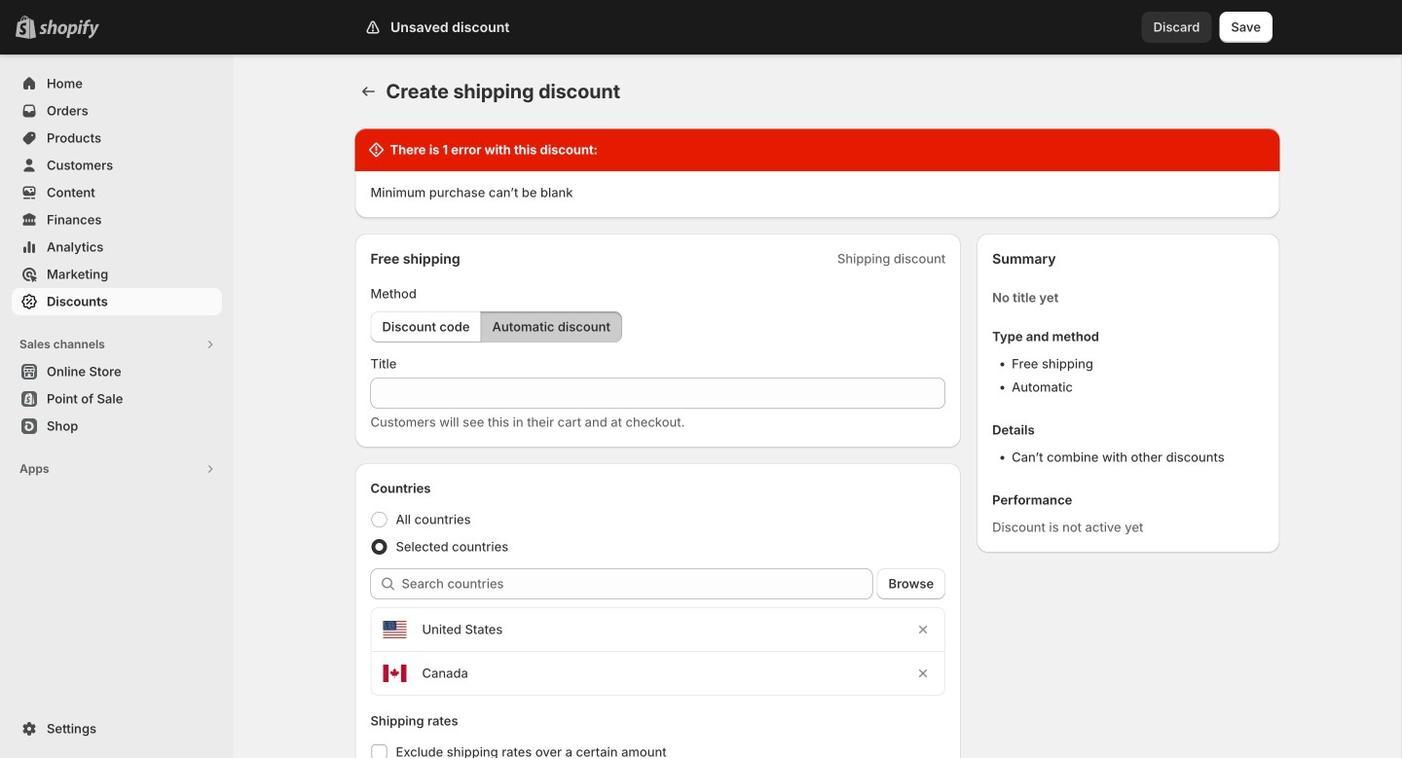 Task type: describe. For each thing, give the bounding box(es) containing it.
Search countries text field
[[402, 569, 873, 600]]



Task type: vqa. For each thing, say whether or not it's contained in the screenshot.
TEXT BOX
yes



Task type: locate. For each thing, give the bounding box(es) containing it.
None text field
[[371, 378, 946, 409]]

shopify image
[[39, 19, 99, 39]]



